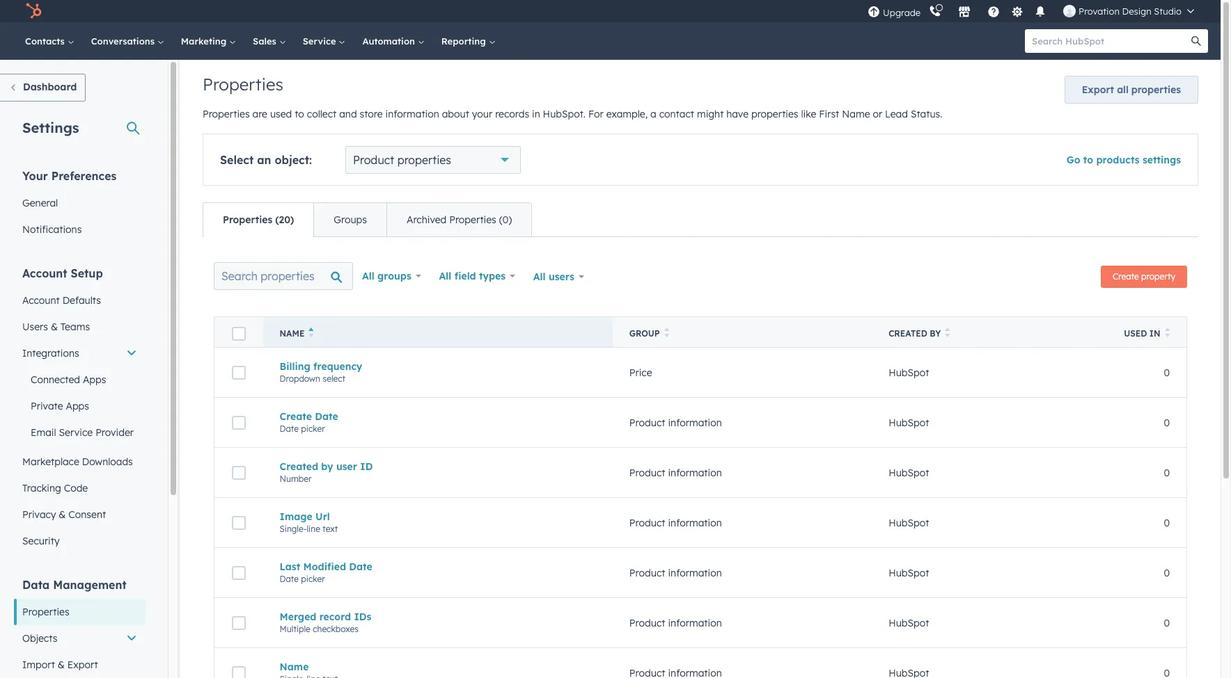Task type: describe. For each thing, give the bounding box(es) containing it.
used in button
[[1103, 317, 1187, 348]]

contacts link
[[17, 22, 83, 60]]

product information for created by user id
[[629, 467, 722, 479]]

connected apps link
[[14, 367, 146, 393]]

all for all groups
[[362, 270, 374, 283]]

create date button
[[280, 410, 596, 423]]

import & export
[[22, 659, 98, 672]]

provation design studio button
[[1055, 0, 1203, 22]]

user
[[336, 461, 357, 473]]

users
[[22, 321, 48, 334]]

date down select
[[315, 410, 338, 423]]

users & teams
[[22, 321, 90, 334]]

1 vertical spatial properties
[[751, 108, 798, 120]]

properties left the (0)
[[449, 214, 496, 226]]

product for create date
[[629, 417, 665, 429]]

export inside export all properties button
[[1082, 84, 1114, 96]]

hubspot for billing frequency
[[889, 367, 929, 379]]

tracking code
[[22, 483, 88, 495]]

select
[[323, 374, 345, 384]]

contact
[[659, 108, 694, 120]]

last
[[280, 561, 300, 573]]

account defaults link
[[14, 288, 146, 314]]

setup
[[71, 267, 103, 281]]

types
[[479, 270, 506, 283]]

account setup
[[22, 267, 103, 281]]

service link
[[294, 22, 354, 60]]

email service provider link
[[14, 420, 146, 446]]

product for created by user id
[[629, 467, 665, 479]]

billing frequency dropdown select
[[280, 360, 362, 384]]

press to sort. element for created by
[[945, 328, 950, 340]]

& for export
[[58, 659, 65, 672]]

ascending sort. press to sort descending. image
[[309, 328, 314, 338]]

product information for last modified date
[[629, 567, 722, 580]]

service inside 'link'
[[303, 36, 339, 47]]

account for account defaults
[[22, 295, 60, 307]]

last modified date button
[[280, 561, 596, 573]]

archived
[[407, 214, 447, 226]]

1 vertical spatial name button
[[280, 661, 596, 674]]

marketing
[[181, 36, 229, 47]]

account setup element
[[14, 266, 146, 555]]

image url single-line text
[[280, 511, 338, 534]]

created by
[[889, 329, 941, 339]]

hubspot for merged record ids
[[889, 617, 929, 630]]

press to sort. image for created by
[[945, 328, 950, 338]]

properties up are
[[203, 74, 283, 95]]

1 vertical spatial name
[[280, 329, 305, 339]]

management
[[53, 579, 127, 593]]

consent
[[68, 509, 106, 522]]

all
[[1117, 84, 1129, 96]]

properties inside product properties popup button
[[397, 153, 451, 167]]

& for teams
[[51, 321, 58, 334]]

are
[[252, 108, 267, 120]]

date up the number
[[280, 424, 299, 434]]

image url button
[[280, 511, 596, 523]]

all users
[[533, 271, 574, 283]]

example,
[[606, 108, 648, 120]]

information for create date
[[668, 417, 722, 429]]

automation
[[362, 36, 418, 47]]

notifications link
[[14, 217, 146, 243]]

multiple
[[280, 624, 310, 635]]

group
[[629, 329, 660, 339]]

used
[[270, 108, 292, 120]]

connected
[[31, 374, 80, 386]]

import
[[22, 659, 55, 672]]

all for all field types
[[439, 270, 451, 283]]

objects
[[22, 633, 57, 645]]

conversations link
[[83, 22, 173, 60]]

apps for private apps
[[66, 400, 89, 413]]

james peterson image
[[1063, 5, 1076, 17]]

product inside product properties popup button
[[353, 153, 394, 167]]

in
[[532, 108, 540, 120]]

design
[[1122, 6, 1152, 17]]

created for created by
[[889, 329, 927, 339]]

press to sort. image for used in
[[1165, 328, 1170, 338]]

hubspot for create date
[[889, 417, 929, 429]]

text
[[323, 524, 338, 534]]

hubspot for last modified date
[[889, 567, 929, 580]]

modified
[[303, 561, 346, 573]]

products
[[1096, 154, 1140, 166]]

1 vertical spatial to
[[1083, 154, 1093, 166]]

dropdown
[[280, 374, 320, 384]]

security link
[[14, 529, 146, 555]]

export all properties
[[1082, 84, 1181, 96]]

0 vertical spatial name
[[842, 108, 870, 120]]

image
[[280, 511, 313, 523]]

marketplaces image
[[958, 6, 971, 19]]

upgrade
[[883, 7, 921, 18]]

last modified date date picker
[[280, 561, 372, 585]]

tab list containing properties (20)
[[203, 203, 532, 237]]

all field types
[[439, 270, 506, 283]]

lead
[[885, 108, 908, 120]]

data management
[[22, 579, 127, 593]]

contacts
[[25, 36, 67, 47]]

first
[[819, 108, 839, 120]]

an
[[257, 153, 271, 167]]

email
[[31, 427, 56, 439]]

menu containing provation design studio
[[866, 0, 1204, 22]]

collect
[[307, 108, 336, 120]]

email service provider
[[31, 427, 134, 439]]

help button
[[982, 0, 1006, 22]]

your preferences
[[22, 169, 117, 183]]

search image
[[1191, 36, 1201, 46]]

sales link
[[244, 22, 294, 60]]

information for created by user id
[[668, 467, 722, 479]]

provation design studio
[[1079, 6, 1182, 17]]

create for date
[[280, 410, 312, 423]]

0 for create date
[[1164, 417, 1170, 429]]

general link
[[14, 190, 146, 217]]

product for last modified date
[[629, 567, 665, 580]]

object:
[[275, 153, 312, 167]]

properties (20)
[[223, 214, 294, 226]]

teams
[[60, 321, 90, 334]]

information for last modified date
[[668, 567, 722, 580]]



Task type: locate. For each thing, give the bounding box(es) containing it.
create for property
[[1113, 272, 1139, 282]]

hubspot.
[[543, 108, 586, 120]]

4 0 from the top
[[1164, 517, 1170, 530]]

properties inside export all properties button
[[1131, 84, 1181, 96]]

checkboxes
[[313, 624, 359, 635]]

Search search field
[[214, 263, 353, 290]]

2 picker from the top
[[301, 574, 325, 585]]

0 vertical spatial account
[[22, 267, 67, 281]]

0 for billing frequency
[[1164, 367, 1170, 379]]

created inside created by user id number
[[280, 461, 318, 473]]

name left ascending sort. press to sort descending. element
[[280, 329, 305, 339]]

product information for merged record ids
[[629, 617, 722, 630]]

property
[[1141, 272, 1175, 282]]

press to sort. element inside the used in button
[[1165, 328, 1170, 340]]

create inside create date date picker
[[280, 410, 312, 423]]

& inside data management 'element'
[[58, 659, 65, 672]]

dashboard link
[[0, 74, 86, 102]]

upgrade image
[[868, 6, 880, 18]]

press to sort. element right group
[[664, 328, 669, 340]]

date down last
[[280, 574, 299, 585]]

notifications
[[22, 224, 82, 236]]

press to sort. element inside group button
[[664, 328, 669, 340]]

marketing link
[[173, 22, 244, 60]]

all left groups
[[362, 270, 374, 283]]

select an object:
[[220, 153, 312, 167]]

6 hubspot from the top
[[889, 617, 929, 630]]

5 product information from the top
[[629, 617, 722, 630]]

1 horizontal spatial all
[[439, 270, 451, 283]]

name left or at the top right of page
[[842, 108, 870, 120]]

created by user id button
[[280, 461, 596, 473]]

product
[[353, 153, 394, 167], [629, 417, 665, 429], [629, 467, 665, 479], [629, 517, 665, 530], [629, 567, 665, 580], [629, 617, 665, 630]]

0 horizontal spatial press to sort. image
[[945, 328, 950, 338]]

apps down integrations button
[[83, 374, 106, 386]]

like
[[801, 108, 816, 120]]

by for created by user id number
[[321, 461, 333, 473]]

&
[[51, 321, 58, 334], [59, 509, 66, 522], [58, 659, 65, 672]]

6 0 from the top
[[1164, 617, 1170, 630]]

& for consent
[[59, 509, 66, 522]]

studio
[[1154, 6, 1182, 17]]

product for image url
[[629, 517, 665, 530]]

0 vertical spatial to
[[295, 108, 304, 120]]

properties right all
[[1131, 84, 1181, 96]]

press to sort. element right in
[[1165, 328, 1170, 340]]

service right sales link
[[303, 36, 339, 47]]

1 0 from the top
[[1164, 367, 1170, 379]]

go to products settings
[[1067, 154, 1181, 166]]

3 0 from the top
[[1164, 467, 1170, 479]]

1 account from the top
[[22, 267, 67, 281]]

1 horizontal spatial properties
[[751, 108, 798, 120]]

marketplace downloads
[[22, 456, 133, 469]]

5 hubspot from the top
[[889, 567, 929, 580]]

all
[[362, 270, 374, 283], [439, 270, 451, 283], [533, 271, 546, 283]]

1 vertical spatial service
[[59, 427, 93, 439]]

properties inside data management 'element'
[[22, 606, 69, 619]]

name down multiple
[[280, 661, 309, 674]]

1 vertical spatial create
[[280, 410, 312, 423]]

information for image url
[[668, 517, 722, 530]]

general
[[22, 197, 58, 210]]

export inside import & export link
[[67, 659, 98, 672]]

press to sort. image inside created by button
[[945, 328, 950, 338]]

properties left like
[[751, 108, 798, 120]]

calling icon image
[[929, 6, 941, 18]]

press to sort. image
[[664, 328, 669, 338]]

0 horizontal spatial created
[[280, 461, 318, 473]]

archived properties (0)
[[407, 214, 512, 226]]

0 vertical spatial apps
[[83, 374, 106, 386]]

reporting link
[[433, 22, 504, 60]]

private
[[31, 400, 63, 413]]

go to products settings button
[[1067, 154, 1181, 166]]

picker down 'modified'
[[301, 574, 325, 585]]

export all properties button
[[1065, 76, 1198, 104]]

product information for create date
[[629, 417, 722, 429]]

service inside 'account setup' element
[[59, 427, 93, 439]]

hubspot for image url
[[889, 517, 929, 530]]

to
[[295, 108, 304, 120], [1083, 154, 1093, 166]]

product information for image url
[[629, 517, 722, 530]]

0 horizontal spatial service
[[59, 427, 93, 439]]

all left field
[[439, 270, 451, 283]]

2 horizontal spatial properties
[[1131, 84, 1181, 96]]

integrations button
[[14, 341, 146, 367]]

service
[[303, 36, 339, 47], [59, 427, 93, 439]]

0 for last modified date
[[1164, 567, 1170, 580]]

1 horizontal spatial press to sort. element
[[945, 328, 950, 340]]

Search HubSpot search field
[[1025, 29, 1196, 53]]

2 vertical spatial name
[[280, 661, 309, 674]]

0 vertical spatial name button
[[263, 317, 613, 348]]

2 horizontal spatial press to sort. element
[[1165, 328, 1170, 340]]

privacy
[[22, 509, 56, 522]]

account up the 'account defaults'
[[22, 267, 67, 281]]

export left all
[[1082, 84, 1114, 96]]

groups
[[377, 270, 411, 283]]

might
[[697, 108, 724, 120]]

used
[[1124, 329, 1147, 339]]

tab panel containing all groups
[[203, 237, 1198, 679]]

2 hubspot from the top
[[889, 417, 929, 429]]

your preferences element
[[14, 169, 146, 243]]

group button
[[613, 317, 872, 348]]

all groups button
[[353, 263, 430, 290]]

press to sort. element right created by
[[945, 328, 950, 340]]

or
[[873, 108, 882, 120]]

0 for merged record ids
[[1164, 617, 1170, 630]]

privacy & consent link
[[14, 502, 146, 529]]

1 vertical spatial picker
[[301, 574, 325, 585]]

by inside created by user id number
[[321, 461, 333, 473]]

records
[[495, 108, 529, 120]]

export down objects 'button'
[[67, 659, 98, 672]]

1 vertical spatial account
[[22, 295, 60, 307]]

settings
[[22, 119, 79, 136]]

1 vertical spatial &
[[59, 509, 66, 522]]

information for merged record ids
[[668, 617, 722, 630]]

picker up created by user id number
[[301, 424, 325, 434]]

provation
[[1079, 6, 1120, 17]]

create left the property
[[1113, 272, 1139, 282]]

all for all users
[[533, 271, 546, 283]]

0 vertical spatial export
[[1082, 84, 1114, 96]]

2 product information from the top
[[629, 467, 722, 479]]

create property
[[1113, 272, 1175, 282]]

2 horizontal spatial all
[[533, 271, 546, 283]]

id
[[360, 461, 373, 473]]

press to sort. element for used in
[[1165, 328, 1170, 340]]

0
[[1164, 367, 1170, 379], [1164, 417, 1170, 429], [1164, 467, 1170, 479], [1164, 517, 1170, 530], [1164, 567, 1170, 580], [1164, 617, 1170, 630]]

press to sort. image right in
[[1165, 328, 1170, 338]]

billing
[[280, 360, 310, 373]]

account for account setup
[[22, 267, 67, 281]]

press to sort. element for group
[[664, 328, 669, 340]]

press to sort. element inside created by button
[[945, 328, 950, 340]]

1 horizontal spatial export
[[1082, 84, 1114, 96]]

5 0 from the top
[[1164, 567, 1170, 580]]

data
[[22, 579, 50, 593]]

properties are used to collect and store information about your records in hubspot. for example, a contact might have properties like first name or lead status.
[[203, 108, 942, 120]]

objects button
[[14, 626, 146, 652]]

0 vertical spatial created
[[889, 329, 927, 339]]

1 vertical spatial by
[[321, 461, 333, 473]]

properties left are
[[203, 108, 250, 120]]

press to sort. element
[[664, 328, 669, 340], [945, 328, 950, 340], [1165, 328, 1170, 340]]

press to sort. image
[[945, 328, 950, 338], [1165, 328, 1170, 338]]

name button down 'merged record ids' button
[[280, 661, 596, 674]]

created for created by user id number
[[280, 461, 318, 473]]

all left users at the left of page
[[533, 271, 546, 283]]

notifications image
[[1034, 6, 1047, 19]]

information
[[385, 108, 439, 120], [668, 417, 722, 429], [668, 467, 722, 479], [668, 517, 722, 530], [668, 567, 722, 580], [668, 617, 722, 630]]

your
[[472, 108, 492, 120]]

properties left (20)
[[223, 214, 272, 226]]

0 horizontal spatial properties
[[397, 153, 451, 167]]

properties up objects
[[22, 606, 69, 619]]

by for created by
[[930, 329, 941, 339]]

2 press to sort. element from the left
[[945, 328, 950, 340]]

by inside button
[[930, 329, 941, 339]]

2 press to sort. image from the left
[[1165, 328, 1170, 338]]

hubspot image
[[25, 3, 42, 19]]

calling icon button
[[923, 2, 947, 20]]

create date date picker
[[280, 410, 338, 434]]

3 hubspot from the top
[[889, 467, 929, 479]]

0 horizontal spatial all
[[362, 270, 374, 283]]

properties down about
[[397, 153, 451, 167]]

1 product information from the top
[[629, 417, 722, 429]]

marketplace downloads link
[[14, 449, 146, 476]]

0 horizontal spatial to
[[295, 108, 304, 120]]

2 0 from the top
[[1164, 417, 1170, 429]]

3 press to sort. element from the left
[[1165, 328, 1170, 340]]

& right privacy on the bottom left of the page
[[59, 509, 66, 522]]

to right used
[[295, 108, 304, 120]]

service down private apps link
[[59, 427, 93, 439]]

date right 'modified'
[[349, 561, 372, 573]]

record
[[319, 611, 351, 624]]

3 product information from the top
[[629, 517, 722, 530]]

0 for image url
[[1164, 517, 1170, 530]]

0 horizontal spatial by
[[321, 461, 333, 473]]

name button up billing frequency button
[[263, 317, 613, 348]]

to right go
[[1083, 154, 1093, 166]]

1 horizontal spatial to
[[1083, 154, 1093, 166]]

data management element
[[14, 578, 146, 679]]

1 horizontal spatial by
[[930, 329, 941, 339]]

picker inside last modified date date picker
[[301, 574, 325, 585]]

settings
[[1143, 154, 1181, 166]]

single-
[[280, 524, 307, 534]]

all groups
[[362, 270, 411, 283]]

2 vertical spatial &
[[58, 659, 65, 672]]

created by button
[[872, 317, 1103, 348]]

0 vertical spatial &
[[51, 321, 58, 334]]

2 vertical spatial properties
[[397, 153, 451, 167]]

ascending sort. press to sort descending. element
[[309, 328, 314, 340]]

0 vertical spatial create
[[1113, 272, 1139, 282]]

marketplaces button
[[950, 0, 979, 22]]

menu
[[866, 0, 1204, 22]]

provider
[[95, 427, 134, 439]]

number
[[280, 474, 312, 484]]

apps for connected apps
[[83, 374, 106, 386]]

0 vertical spatial service
[[303, 36, 339, 47]]

settings image
[[1011, 6, 1023, 18]]

status.
[[911, 108, 942, 120]]

created inside button
[[889, 329, 927, 339]]

properties (20) link
[[203, 203, 314, 237]]

tracking
[[22, 483, 61, 495]]

create down dropdown
[[280, 410, 312, 423]]

1 horizontal spatial create
[[1113, 272, 1139, 282]]

select
[[220, 153, 254, 167]]

0 vertical spatial picker
[[301, 424, 325, 434]]

code
[[64, 483, 88, 495]]

name
[[842, 108, 870, 120], [280, 329, 305, 339], [280, 661, 309, 674]]

tab list
[[203, 203, 532, 237]]

1 picker from the top
[[301, 424, 325, 434]]

picker inside create date date picker
[[301, 424, 325, 434]]

preferences
[[51, 169, 117, 183]]

1 horizontal spatial service
[[303, 36, 339, 47]]

0 horizontal spatial press to sort. element
[[664, 328, 669, 340]]

1 horizontal spatial created
[[889, 329, 927, 339]]

4 product information from the top
[[629, 567, 722, 580]]

product for merged record ids
[[629, 617, 665, 630]]

merged record ids button
[[280, 611, 596, 624]]

used in
[[1124, 329, 1160, 339]]

& right import
[[58, 659, 65, 672]]

properties link
[[14, 600, 146, 626]]

downloads
[[82, 456, 133, 469]]

merged record ids multiple checkboxes
[[280, 611, 371, 635]]

account up users at the left top of page
[[22, 295, 60, 307]]

archived properties (0) link
[[386, 203, 532, 237]]

and
[[339, 108, 357, 120]]

tab panel
[[203, 237, 1198, 679]]

press to sort. image inside the used in button
[[1165, 328, 1170, 338]]

apps inside connected apps link
[[83, 374, 106, 386]]

a
[[650, 108, 656, 120]]

0 vertical spatial by
[[930, 329, 941, 339]]

price
[[629, 367, 652, 379]]

0 horizontal spatial export
[[67, 659, 98, 672]]

1 hubspot from the top
[[889, 367, 929, 379]]

0 for created by user id
[[1164, 467, 1170, 479]]

search button
[[1184, 29, 1208, 53]]

apps up the email service provider link
[[66, 400, 89, 413]]

1 vertical spatial created
[[280, 461, 318, 473]]

notifications button
[[1029, 0, 1052, 22]]

4 hubspot from the top
[[889, 517, 929, 530]]

create inside button
[[1113, 272, 1139, 282]]

& right users at the left top of page
[[51, 321, 58, 334]]

product properties
[[353, 153, 451, 167]]

(20)
[[275, 214, 294, 226]]

help image
[[987, 6, 1000, 19]]

1 press to sort. image from the left
[[945, 328, 950, 338]]

private apps
[[31, 400, 89, 413]]

1 vertical spatial export
[[67, 659, 98, 672]]

1 horizontal spatial press to sort. image
[[1165, 328, 1170, 338]]

about
[[442, 108, 469, 120]]

apps inside private apps link
[[66, 400, 89, 413]]

0 vertical spatial properties
[[1131, 84, 1181, 96]]

press to sort. image right created by
[[945, 328, 950, 338]]

hubspot for created by user id
[[889, 467, 929, 479]]

automation link
[[354, 22, 433, 60]]

1 press to sort. element from the left
[[664, 328, 669, 340]]

conversations
[[91, 36, 157, 47]]

0 horizontal spatial create
[[280, 410, 312, 423]]

2 account from the top
[[22, 295, 60, 307]]

1 vertical spatial apps
[[66, 400, 89, 413]]

groups link
[[314, 203, 386, 237]]



Task type: vqa. For each thing, say whether or not it's contained in the screenshot.
ANNUAL
no



